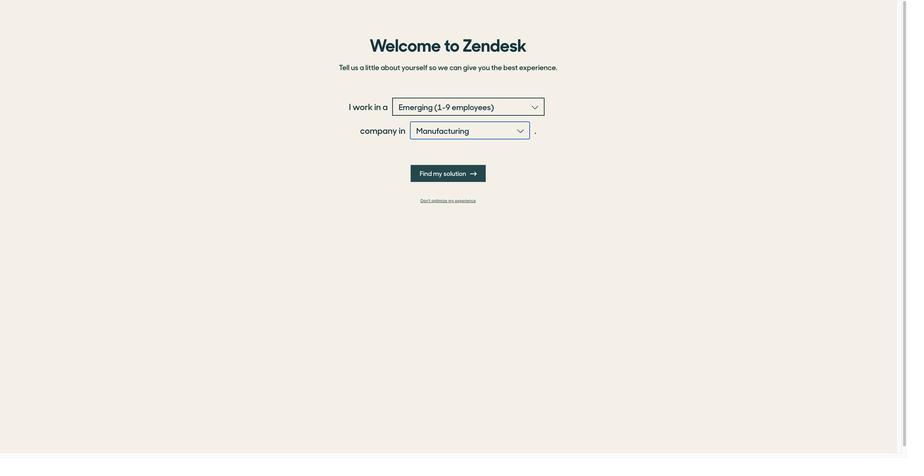 Task type: vqa. For each thing, say whether or not it's contained in the screenshot.
signup
no



Task type: locate. For each thing, give the bounding box(es) containing it.
in right company
[[399, 124, 406, 137]]

1 vertical spatial my
[[449, 199, 454, 204]]

solution
[[444, 169, 467, 178]]

0 vertical spatial a
[[360, 62, 364, 72]]

experience.
[[520, 62, 558, 72]]

company in
[[360, 124, 406, 137]]

a right us
[[360, 62, 364, 72]]

find     my solution
[[420, 169, 468, 178]]

don't optimize my experience link
[[335, 199, 562, 204]]

optimize
[[432, 199, 448, 204]]

0 vertical spatial my
[[433, 169, 443, 178]]

company
[[360, 124, 397, 137]]

to
[[444, 32, 460, 56]]

a right work
[[383, 101, 388, 113]]

you
[[478, 62, 490, 72]]

in
[[375, 101, 381, 113], [399, 124, 406, 137]]

a
[[360, 62, 364, 72], [383, 101, 388, 113]]

my
[[433, 169, 443, 178], [449, 199, 454, 204]]

0 horizontal spatial a
[[360, 62, 364, 72]]

my right optimize
[[449, 199, 454, 204]]

don't
[[421, 199, 431, 204]]

my right 'find'
[[433, 169, 443, 178]]

don't optimize my experience
[[421, 199, 476, 204]]

1 horizontal spatial my
[[449, 199, 454, 204]]

1 vertical spatial a
[[383, 101, 388, 113]]

welcome
[[370, 32, 441, 56]]

the
[[492, 62, 502, 72]]

can
[[450, 62, 462, 72]]

so
[[429, 62, 437, 72]]

i work in a
[[349, 101, 388, 113]]

0 horizontal spatial in
[[375, 101, 381, 113]]

we
[[438, 62, 448, 72]]

zendesk
[[463, 32, 527, 56]]

1 vertical spatial in
[[399, 124, 406, 137]]

in right work
[[375, 101, 381, 113]]

i
[[349, 101, 351, 113]]

give
[[463, 62, 477, 72]]

0 horizontal spatial my
[[433, 169, 443, 178]]

.
[[535, 124, 537, 137]]

yourself
[[402, 62, 428, 72]]

work
[[353, 101, 373, 113]]



Task type: describe. For each thing, give the bounding box(es) containing it.
little
[[366, 62, 380, 72]]

my inside button
[[433, 169, 443, 178]]

arrow right image
[[471, 171, 477, 177]]

best
[[504, 62, 518, 72]]

tell us a little about yourself so we can give you the best experience.
[[339, 62, 558, 72]]

find
[[420, 169, 432, 178]]

tell
[[339, 62, 350, 72]]

welcome to zendesk
[[370, 32, 527, 56]]

experience
[[455, 199, 476, 204]]

1 horizontal spatial a
[[383, 101, 388, 113]]

us
[[351, 62, 359, 72]]

find     my solution button
[[411, 165, 486, 182]]

1 horizontal spatial in
[[399, 124, 406, 137]]

0 vertical spatial in
[[375, 101, 381, 113]]

about
[[381, 62, 400, 72]]



